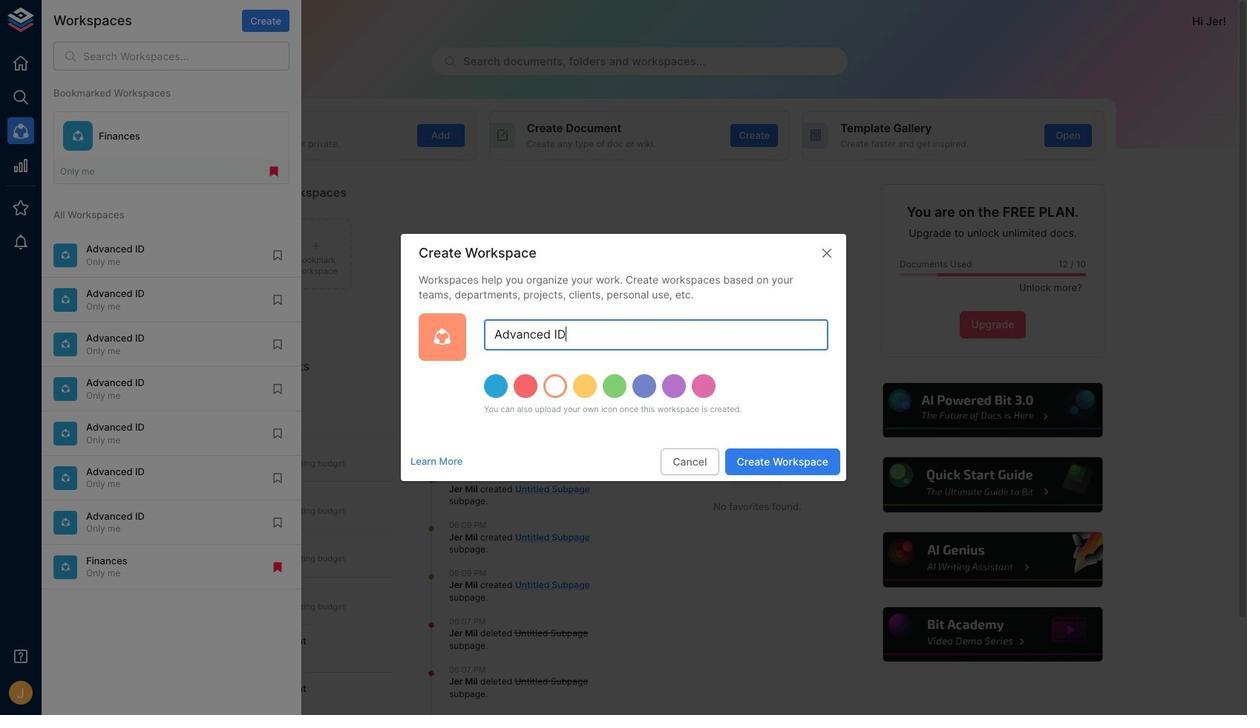 Task type: locate. For each thing, give the bounding box(es) containing it.
2 vertical spatial bookmark image
[[271, 516, 284, 529]]

2 help image from the top
[[882, 456, 1105, 515]]

help image
[[882, 381, 1105, 440], [882, 456, 1105, 515], [882, 531, 1105, 589], [882, 605, 1105, 664]]

4 help image from the top
[[882, 605, 1105, 664]]

bookmark image
[[271, 249, 284, 262], [271, 427, 284, 440], [271, 516, 284, 529]]

remove bookmark image
[[267, 165, 281, 178], [271, 561, 284, 574]]

2 bookmark image from the top
[[271, 338, 284, 351]]

2 bookmark image from the top
[[271, 427, 284, 440]]

3 bookmark image from the top
[[271, 382, 284, 396]]

dialog
[[401, 234, 847, 481]]

0 vertical spatial bookmark image
[[271, 249, 284, 262]]

Search Workspaces... text field
[[83, 42, 290, 71]]

bookmark image
[[271, 293, 284, 307], [271, 338, 284, 351], [271, 382, 284, 396], [271, 471, 284, 485]]

1 vertical spatial bookmark image
[[271, 427, 284, 440]]



Task type: describe. For each thing, give the bounding box(es) containing it.
1 vertical spatial remove bookmark image
[[271, 561, 284, 574]]

3 bookmark image from the top
[[271, 516, 284, 529]]

1 help image from the top
[[882, 381, 1105, 440]]

1 bookmark image from the top
[[271, 293, 284, 307]]

Marketing Team, Project X, Personal, etc. text field
[[484, 319, 829, 351]]

4 bookmark image from the top
[[271, 471, 284, 485]]

1 bookmark image from the top
[[271, 249, 284, 262]]

3 help image from the top
[[882, 531, 1105, 589]]

0 vertical spatial remove bookmark image
[[267, 165, 281, 178]]



Task type: vqa. For each thing, say whether or not it's contained in the screenshot.
the topmost Bookmark icon
no



